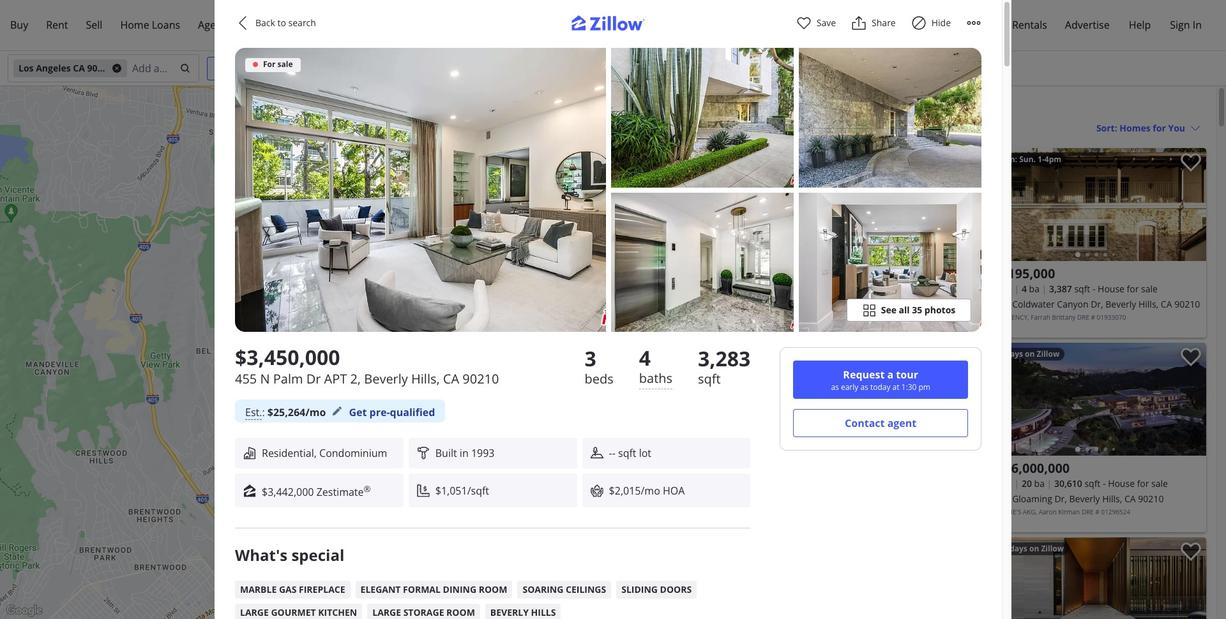 Task type: describe. For each thing, give the bounding box(es) containing it.
new 17.0m 15.0m 17.5m
[[427, 300, 471, 432]]

7.20m
[[296, 270, 316, 280]]

grid image
[[863, 304, 876, 317]]

palm inside $3,450,000 455 n palm dr apt 2, beverly hills, ca 90210
[[273, 371, 303, 388]]

85.0m for 85.0m 'link' to the top
[[334, 399, 354, 408]]

1 vertical spatial 16.0m link
[[428, 335, 457, 347]]

large for large gourmet kitchen
[[240, 607, 269, 619]]

beverly inside 455 n palm dr apt 2, beverly hills, ca 90210 coldwell banker residential brokerage, jade mills dre # 00526877
[[853, 298, 884, 311]]

0 horizontal spatial 9.50m link
[[332, 213, 361, 225]]

0 vertical spatial 4.20m
[[427, 280, 447, 289]]

what's
[[235, 545, 288, 566]]

815k link
[[290, 269, 315, 280]]

1 horizontal spatial 17.0m link
[[440, 295, 469, 306]]

0 vertical spatial 85.0m link
[[329, 398, 358, 409]]

24.0m for topmost "24.0m" link
[[426, 378, 446, 387]]

new for 17.0m
[[461, 300, 471, 306]]

1.70m for 1.70m link under 19.5m link
[[292, 267, 312, 277]]

0 horizontal spatial 65.0m link
[[315, 274, 344, 285]]

formal
[[403, 584, 441, 596]]

2.40m
[[396, 312, 416, 322]]

house for $126,000,000
[[1109, 478, 1135, 490]]

storage
[[404, 607, 444, 619]]

72.5m link
[[354, 433, 383, 445]]

qualified
[[390, 406, 435, 420]]

17.0m down 15.5m
[[445, 296, 465, 305]]

4pm
[[1045, 154, 1062, 165]]

large storage room
[[373, 607, 475, 619]]

9505 gloaming dr, beverly hills, ca 90210 christie's akg, aaron kirman dre # 01296524
[[990, 493, 1164, 517]]

22.0m link
[[441, 331, 470, 342]]

2172 coldwater canyon dr, beverly hills, ca 90210 link
[[990, 297, 1202, 312]]

2 vertical spatial 14.0m link
[[420, 402, 449, 414]]

2.70m
[[331, 248, 351, 258]]

1.80m link up '2.30m'
[[279, 294, 308, 306]]

4 ba for $4,195,000
[[1022, 283, 1040, 295]]

1 horizontal spatial 5.50m link
[[391, 374, 420, 385]]

1 horizontal spatial save this home image
[[1181, 543, 1202, 562]]

6.00m
[[305, 241, 325, 251]]

on for 19
[[1026, 349, 1035, 360]]

0 vertical spatial 5.50m
[[330, 328, 350, 338]]

large storage room list item
[[368, 605, 480, 620]]

1 vertical spatial 4.95m link
[[285, 382, 314, 393]]

view larger view of the 3 photo of this home image
[[799, 48, 982, 188]]

0 vertical spatial 6.50m link
[[446, 269, 475, 281]]

zillow logo image
[[243, 484, 257, 498]]

elegant formal dining room
[[361, 584, 508, 596]]

1 horizontal spatial 10.5m
[[383, 461, 403, 470]]

angeles
[[36, 62, 71, 74]]

for inside main content
[[931, 98, 951, 116]]

clear field image
[[178, 63, 188, 73]]

ca inside 2172 coldwater canyon dr, beverly hills, ca 90210 the agency, farrah brittany dre # 01933070
[[1162, 298, 1173, 311]]

4.20m link
[[423, 279, 452, 290]]

1 vertical spatial 19.0m
[[312, 391, 332, 401]]

share image
[[852, 15, 867, 31]]

4.95m for 4.95m 4.50m
[[316, 224, 336, 234]]

house type image
[[243, 447, 257, 461]]

home
[[120, 18, 149, 32]]

property images, use arrow keys to navigate, image 1 of 35 group
[[758, 148, 980, 265]]

18.8m
[[442, 314, 462, 324]]

- house for sale for $126,000,000
[[1103, 478, 1169, 490]]

6.95m link
[[401, 442, 430, 453]]

beverly inside 'list item'
[[491, 607, 529, 619]]

1 horizontal spatial 5.00m link
[[329, 299, 358, 310]]

0 vertical spatial 19.0m
[[347, 379, 367, 389]]

0 horizontal spatial 2.90m link
[[308, 369, 338, 380]]

remove boundary button
[[619, 96, 737, 122]]

1 vertical spatial 4.25m link
[[339, 358, 368, 370]]

19.5m
[[297, 255, 317, 264]]

5.95m link
[[439, 302, 468, 314]]

$3,450,000 for $3,450,000
[[763, 265, 829, 282]]

hills
[[531, 607, 556, 619]]

brokerage,
[[864, 313, 902, 322]]

6.18m link
[[306, 268, 335, 279]]

contact
[[845, 417, 885, 431]]

chevron left image for 216 days on zillow
[[991, 587, 1007, 602]]

save this home button for $4,195,000
[[1171, 148, 1207, 184]]

open:
[[995, 154, 1018, 165]]

1 vertical spatial 85.0m link
[[319, 416, 348, 428]]

gourmet
[[271, 607, 316, 619]]

455 inside $3,450,000 455 n palm dr apt 2, beverly hills, ca 90210
[[235, 371, 257, 388]]

1.95m link
[[432, 469, 461, 481]]

1 vertical spatial 25.0m
[[428, 389, 448, 398]]

1 vertical spatial 45.0m
[[344, 430, 364, 439]]

hills, inside the 9505 gloaming dr, beverly hills, ca 90210 christie's akg, aaron kirman dre # 01296524
[[1103, 493, 1123, 505]]

10.9m link
[[421, 237, 450, 248]]

0 vertical spatial 14.0m link
[[426, 304, 455, 315]]

0 horizontal spatial 10.00m link
[[319, 349, 352, 361]]

24.0m for bottommost "24.0m" link
[[434, 391, 454, 400]]

90210 inside $3,450,000 455 n palm dr apt 2, beverly hills, ca 90210
[[463, 371, 499, 388]]

1108 wallace rdg, beverly hills, ca 90210 image
[[985, 538, 1207, 620]]

0 vertical spatial chevron down image
[[457, 63, 468, 73]]

residential
[[824, 313, 862, 322]]

chevron left image left back
[[235, 15, 250, 31]]

1.80m link down 7.75m link
[[446, 467, 475, 478]]

heart image
[[797, 15, 812, 31]]

1 vertical spatial 3.70m
[[427, 292, 447, 302]]

coldwell
[[763, 313, 796, 322]]

13.3m
[[386, 470, 407, 480]]

2 vertical spatial 16.0m link
[[343, 380, 372, 392]]

built in 1993
[[436, 447, 495, 461]]

20
[[1022, 478, 1033, 490]]

4.85m link
[[397, 316, 426, 328]]

save this home button for $126,000,000
[[1171, 343, 1207, 379]]

1 vertical spatial 17.0m link
[[391, 449, 421, 461]]

0 vertical spatial 4.95m link
[[311, 223, 340, 235]]

4.69m
[[317, 392, 337, 401]]

2 vertical spatial 25.0m link
[[405, 399, 434, 411]]

chevron right image for $4,195,000
[[1185, 197, 1201, 212]]

1.70m for 1.70m link left of "1.50m"
[[274, 291, 295, 300]]

home loans
[[120, 18, 180, 32]]

3 beds
[[585, 345, 614, 388]]

new for 9.00m
[[343, 378, 354, 384]]

12.9m link
[[397, 387, 426, 398]]

2.60m link
[[307, 353, 336, 364]]

0 vertical spatial 24.0m link
[[422, 377, 451, 388]]

beverly inside $3,450,000 455 n palm dr apt 2, beverly hills, ca 90210
[[364, 371, 408, 388]]

elegant formal dining room list item
[[356, 582, 513, 600]]

4.25m for 4.25m 45.0m
[[344, 359, 364, 369]]

0 vertical spatial 1.53m link
[[282, 303, 311, 315]]

ba for $126,000,000
[[1035, 478, 1045, 490]]

hills, inside $3,450,000 455 n palm dr apt 2, beverly hills, ca 90210
[[412, 371, 440, 388]]

20.0m left 100k on the left
[[345, 248, 366, 257]]

1 vertical spatial 45.0m link
[[339, 429, 368, 440]]

buy
[[10, 18, 28, 32]]

12.0m inside 12.0m 1.95m
[[419, 234, 439, 244]]

link up 1.30m
[[456, 404, 490, 421]]

edit image
[[333, 406, 343, 417]]

zillow for 216 days on zillow
[[1042, 544, 1065, 555]]

0 vertical spatial 3.70m
[[428, 279, 448, 288]]

0 horizontal spatial for
[[263, 58, 276, 69]]

0 vertical spatial 15.0m link
[[423, 316, 452, 327]]

20 ba
[[1022, 478, 1045, 490]]

new for 4.20m
[[425, 292, 435, 298]]

35.0m link
[[436, 330, 465, 341]]

2 vertical spatial 16.0m
[[347, 381, 368, 391]]

$3,450,000 455 n palm dr apt 2, beverly hills, ca 90210
[[235, 344, 499, 388]]

sqft for $4,195,000
[[1075, 283, 1091, 295]]

3,283 for 3 beds
[[698, 345, 751, 373]]

1 vertical spatial 16.0m
[[432, 336, 452, 346]]

20.0m down 4.85m link
[[405, 331, 425, 341]]

dre inside the 9505 gloaming dr, beverly hills, ca 90210 christie's akg, aaron kirman dre # 01296524
[[1082, 508, 1094, 517]]

link up '5.85m' "link"
[[360, 340, 394, 357]]

3 for 3 beds
[[585, 345, 597, 373]]

100k link
[[364, 239, 389, 250]]

1 vertical spatial chevron down image
[[596, 104, 606, 114]]

loading image
[[842, 434, 853, 445]]

insights tags list
[[235, 577, 751, 620]]

0 horizontal spatial 5.00m
[[276, 292, 297, 302]]

1-
[[1038, 154, 1045, 165]]

3,283 for 3 bds
[[823, 283, 846, 295]]

17.5m inside new 17.0m 15.0m 17.5m
[[442, 423, 462, 432]]

88.0m link
[[303, 343, 332, 355]]

$2,015/mo hoa
[[609, 484, 685, 498]]

advertisement region
[[758, 343, 980, 533]]

7.70m
[[340, 307, 360, 317]]

19.5m 10.00m 11.0m
[[297, 255, 348, 374]]

17.5m inside 815k 17.5m
[[315, 277, 336, 286]]

1 horizontal spatial room
[[479, 584, 508, 596]]

455 n palm dr apt 2, beverly hills, ca 90210 link
[[763, 297, 975, 312]]

0 horizontal spatial room
[[447, 607, 475, 619]]

6.00m link
[[300, 240, 330, 252]]

10.9m
[[425, 238, 445, 248]]

1 vertical spatial 11.0m
[[384, 447, 405, 456]]

house for $4,195,000
[[1098, 283, 1125, 295]]

0 vertical spatial 45.0m link
[[363, 412, 392, 424]]

chevron left image
[[991, 392, 1007, 407]]

0 vertical spatial 5.50m link
[[326, 327, 355, 339]]

126.0m
[[411, 273, 435, 282]]

3.75m
[[324, 276, 344, 286]]

25.0m for top the 25.0m link
[[316, 275, 336, 284]]

bds for $126,000,000
[[998, 478, 1013, 490]]

more image
[[967, 15, 982, 31]]

16.5m
[[409, 250, 429, 260]]

6.89m
[[407, 387, 427, 396]]

dr inside $3,450,000 455 n palm dr apt 2, beverly hills, ca 90210
[[306, 371, 321, 388]]

1 horizontal spatial 17.5m link
[[437, 422, 466, 433]]

1 as from the left
[[832, 382, 839, 393]]

for for $126,000,000
[[1138, 478, 1150, 490]]

7.00m
[[351, 409, 371, 419]]

chevron right image for $3,450,000
[[958, 197, 973, 212]]

sale for $3,450,000
[[915, 283, 932, 295]]

126.0m link
[[406, 272, 440, 283]]

1 vertical spatial 3.70m link
[[423, 291, 452, 303]]

0 horizontal spatial 19.0m link
[[297, 390, 337, 402]]

0 vertical spatial 3.70m link
[[424, 278, 453, 289]]

3.95m
[[323, 353, 343, 363]]

sale for $126,000,000
[[1152, 478, 1169, 490]]

0 vertical spatial 25.0m link
[[312, 274, 341, 285]]

19 hours ago
[[768, 154, 817, 165]]

1.80m inside 3d tour 1.80m
[[455, 455, 476, 465]]

20.2m
[[274, 184, 295, 193]]

save this home button for $3,450,000
[[944, 148, 980, 184]]

1 vertical spatial 15.0m link
[[387, 418, 416, 430]]

13.7m
[[440, 317, 460, 327]]

3.10m
[[317, 243, 337, 253]]

9505 gloaming dr, beverly hills, ca 90210 image
[[985, 343, 1207, 456]]

christie's
[[990, 508, 1022, 517]]

1993
[[471, 447, 495, 461]]

1.70m link left "1.50m"
[[270, 290, 299, 301]]

the
[[990, 313, 1002, 322]]

hide image
[[912, 15, 927, 31]]

4.95m for 4.95m
[[289, 383, 310, 392]]

bds for $4,195,000
[[998, 283, 1013, 295]]

# inside the 9505 gloaming dr, beverly hills, ca 90210 christie's akg, aaron kirman dre # 01296524
[[1096, 508, 1100, 517]]

rent link
[[37, 10, 77, 40]]

1.52m
[[446, 471, 466, 480]]

3.90m
[[418, 287, 438, 297]]

1 vertical spatial 10.5m link
[[378, 460, 407, 471]]

sqft for $126,000,000
[[1085, 478, 1101, 490]]

real
[[800, 98, 827, 116]]

1 vertical spatial 9.50m link
[[420, 316, 450, 327]]

0 vertical spatial 17.5m link
[[311, 276, 340, 287]]

45.0m inside 4.25m 45.0m
[[368, 413, 388, 423]]

$25,264/mo
[[268, 406, 326, 420]]

17.8m link
[[427, 324, 456, 336]]

1 vertical spatial 10.00m
[[381, 443, 405, 453]]

16.4m
[[394, 364, 414, 374]]

3.70m 3.70m
[[427, 279, 448, 302]]

remove tag image
[[112, 63, 122, 73]]

elegant
[[361, 584, 401, 596]]

1 horizontal spatial 5.50m
[[395, 375, 416, 384]]

sqft for $3,450,000
[[848, 283, 864, 295]]

0 vertical spatial 14.0m
[[431, 304, 451, 314]]

tour for 1.80m
[[470, 450, 483, 455]]

rentals
[[1013, 18, 1048, 32]]

0 vertical spatial 16.0m link
[[336, 259, 366, 271]]

property images, use arrow keys to navigate, image 1 of 19 group
[[985, 343, 1207, 459]]

1 horizontal spatial 10.00m link
[[376, 442, 409, 454]]

14.0m inside 14.0m 1.90m
[[424, 329, 445, 338]]

19 for $3,450,000
[[768, 154, 777, 165]]

2.00m inside "link"
[[444, 471, 464, 480]]

0 vertical spatial 2.90m link
[[402, 265, 432, 277]]

price square feet image
[[416, 484, 431, 498]]

1 vertical spatial 11.0m link
[[380, 446, 409, 457]]

0 vertical spatial 11.0m link
[[307, 363, 336, 375]]

1 vertical spatial 1.90m link
[[439, 470, 469, 481]]

1 horizontal spatial 3d
[[452, 280, 457, 286]]

days for 216
[[1010, 544, 1028, 555]]

view larger view of the 1 photo of this home image
[[235, 48, 606, 332]]

hammer image
[[416, 447, 431, 461]]

0 vertical spatial 12.5m link
[[321, 315, 360, 327]]

google image
[[3, 603, 45, 620]]

4 for $3,450,000
[[795, 283, 800, 295]]

- for $3,450,000
[[866, 283, 869, 295]]

main navigation
[[0, 0, 1227, 51]]

10.00m inside 19.5m 10.00m 11.0m
[[323, 350, 348, 360]]

lot image
[[590, 447, 604, 461]]

35
[[913, 304, 923, 316]]

2.40m link
[[392, 311, 421, 323]]

ba for $4,195,000
[[1030, 283, 1040, 295]]

lot
[[639, 447, 652, 461]]

2 vertical spatial 14.0m
[[424, 403, 444, 413]]

17.0m inside new 17.0m 15.0m 17.5m
[[444, 306, 464, 316]]

0 vertical spatial 16.0m
[[341, 260, 361, 270]]

sliding doors list item
[[617, 582, 697, 600]]

aaron
[[1039, 508, 1057, 517]]

1 vertical spatial 12.5m link
[[300, 385, 339, 396]]

ca inside the 9505 gloaming dr, beverly hills, ca 90210 christie's akg, aaron kirman dre # 01296524
[[1125, 493, 1137, 505]]

3.89m link
[[454, 445, 483, 456]]

chevron left image for open: sun. 1-4pm
[[991, 197, 1007, 212]]

link up 16.4m
[[390, 338, 424, 355]]

88.0m
[[307, 344, 328, 354]]

ba for $3,450,000
[[803, 283, 813, 295]]

n inside $3,450,000 455 n palm dr apt 2, beverly hills, ca 90210
[[260, 371, 270, 388]]

new for 13.3m
[[403, 465, 414, 470]]

216
[[995, 544, 1008, 555]]

4.69m link
[[312, 391, 342, 402]]

4 inside 4 baths
[[639, 344, 651, 372]]

1.80m link down 475k
[[281, 302, 310, 313]]

dr, inside the 9505 gloaming dr, beverly hills, ca 90210 christie's akg, aaron kirman dre # 01296524
[[1055, 493, 1068, 505]]



Task type: vqa. For each thing, say whether or not it's contained in the screenshot.


Task type: locate. For each thing, give the bounding box(es) containing it.
455 n palm dr apt 2, beverly hills, ca 90210 image
[[758, 148, 980, 261]]

1 vertical spatial 14.0m link
[[420, 328, 449, 339]]

2.90m for 7.50m 2.90m
[[313, 370, 333, 379]]

view larger view of the 5 photo of this home image
[[799, 193, 982, 332]]

1.53m for bottom 1.53m link
[[455, 444, 475, 454]]

dr inside 455 n palm dr apt 2, beverly hills, ca 90210 coldwell banker residential brokerage, jade mills dre # 00526877
[[813, 298, 823, 311]]

condo
[[871, 283, 899, 295]]

ca
[[73, 62, 85, 74], [909, 298, 920, 311], [1162, 298, 1173, 311], [443, 371, 459, 388], [1125, 493, 1137, 505]]

1.90m inside 14.0m 1.90m
[[444, 471, 464, 480]]

85.0m for bottom 85.0m 'link'
[[324, 417, 344, 427]]

0 horizontal spatial 5.00m link
[[272, 291, 301, 303]]

1 vertical spatial 1.53m
[[455, 444, 475, 454]]

1 vertical spatial days
[[1010, 544, 1028, 555]]

0 vertical spatial apt
[[825, 298, 841, 311]]

5.50m link
[[326, 327, 355, 339], [391, 374, 420, 385]]

0 vertical spatial 24.0m
[[426, 378, 446, 387]]

1 chevron right image from the left
[[958, 197, 973, 212]]

# down 2172 coldwater canyon dr, beverly hills, ca 90210 link
[[1092, 313, 1096, 322]]

bds up coldwell
[[770, 283, 786, 295]]

tour inside 3d tour 1.80m
[[470, 450, 483, 455]]

49.5m
[[302, 374, 323, 384]]

11.0m inside 19.5m 10.00m 11.0m
[[312, 364, 332, 374]]

3 inside 3 beds
[[585, 345, 597, 373]]

4.25m inside 4.25m 45.0m
[[344, 359, 364, 369]]

1 vertical spatial 4.95m
[[289, 383, 310, 392]]

house up 01296524
[[1109, 478, 1135, 490]]

1 vertical spatial 1.90m
[[444, 471, 464, 480]]

1.95m
[[436, 470, 456, 480]]

16.0m down 7.25m
[[341, 260, 361, 270]]

chevron right image for 19 days on zillow
[[1185, 392, 1201, 407]]

4 for $4,195,000
[[1022, 283, 1027, 295]]

0 horizontal spatial 2.00m
[[341, 358, 361, 368]]

soaring ceilings list item
[[518, 582, 612, 600]]

1 horizontal spatial for
[[931, 98, 951, 116]]

7.00m link
[[346, 408, 375, 420]]

4.95m link up 3.10m link
[[311, 223, 340, 235]]

sqft right baths
[[698, 371, 721, 388]]

0 horizontal spatial n
[[260, 371, 270, 388]]

8.10m
[[370, 489, 390, 498]]

7.75m link
[[449, 453, 478, 464]]

new inside new 17.0m 15.0m 17.5m
[[461, 300, 471, 306]]

11.0m up 13.9m link
[[384, 447, 405, 456]]

new for 24.5m
[[389, 448, 400, 454]]

18.5m link
[[292, 376, 321, 387]]

15.0m
[[427, 317, 448, 326], [391, 419, 412, 429]]

beverly inside 2172 coldwater canyon dr, beverly hills, ca 90210 the agency, farrah brittany dre # 01933070
[[1106, 298, 1137, 311]]

sell
[[86, 18, 102, 32]]

2.90m inside '7.50m 2.90m'
[[313, 370, 333, 379]]

1 vertical spatial 17.5m link
[[437, 422, 466, 433]]

0 horizontal spatial 6.50m link
[[352, 381, 381, 393]]

remove
[[630, 103, 666, 115]]

90210 inside filters element
[[87, 62, 113, 74]]

1 vertical spatial 455
[[235, 371, 257, 388]]

search
[[289, 17, 316, 29]]

0 vertical spatial 6.50m
[[450, 270, 470, 280]]

0 vertical spatial 2,
[[844, 298, 851, 311]]

1 horizontal spatial n
[[781, 298, 787, 311]]

15.0m inside 15.0m link
[[391, 419, 412, 429]]

beverly inside the 9505 gloaming dr, beverly hills, ca 90210 christie's akg, aaron kirman dre # 01296524
[[1070, 493, 1101, 505]]

1 vertical spatial apt
[[324, 371, 347, 388]]

2 chevron right image from the left
[[1185, 197, 1201, 212]]

6.80m
[[395, 464, 416, 473]]

1 horizontal spatial 2.00m link
[[439, 470, 469, 481]]

ba right 20
[[1035, 478, 1045, 490]]

for for $4,195,000
[[1128, 283, 1140, 295]]

3 inside main content
[[763, 283, 768, 295]]

11.5m link
[[399, 472, 428, 484]]

19.0m down 49.5m link at the left bottom
[[312, 391, 332, 401]]

beverly
[[853, 298, 884, 311], [1106, 298, 1137, 311], [364, 371, 408, 388], [1070, 493, 1101, 505], [491, 607, 529, 619]]

16.0m link down 2.70m link
[[336, 259, 366, 271]]

11.0m link down 2.60m on the left of the page
[[307, 363, 336, 375]]

chevron left image down open:
[[991, 197, 1007, 212]]

jade
[[904, 313, 917, 322]]

for down back
[[263, 58, 276, 69]]

2.90m for 8.20m 2.90m
[[407, 266, 427, 276]]

ca inside 455 n palm dr apt 2, beverly hills, ca 90210 coldwell banker residential brokerage, jade mills dre # 00526877
[[909, 298, 920, 311]]

as left early
[[832, 382, 839, 393]]

25.0m link
[[312, 274, 341, 285], [423, 388, 452, 399], [405, 399, 434, 411]]

sale for $4,195,000
[[1142, 283, 1158, 295]]

days for 19
[[1006, 349, 1024, 360]]

4.95m up 3.10m link
[[316, 224, 336, 234]]

4.95m up $25,264/mo
[[289, 383, 310, 392]]

chevron down image
[[457, 63, 468, 73], [596, 104, 606, 114]]

455 up est.
[[235, 371, 257, 388]]

0 vertical spatial 4.25m link
[[331, 300, 360, 312]]

11.0m down 2.60m link
[[312, 364, 332, 374]]

1.70m for 1.70m link above '2.30m' link
[[298, 295, 318, 304]]

room right dining
[[479, 584, 508, 596]]

$4,195,000
[[990, 265, 1056, 282]]

new inside new 4.20m
[[425, 292, 435, 298]]

0 horizontal spatial 2.00m link
[[336, 357, 365, 369]]

3d inside 3d tour 1.80m
[[463, 450, 469, 455]]

201 results
[[760, 121, 807, 134]]

save this home image
[[954, 153, 975, 172], [1181, 543, 1202, 562]]

sign in link
[[1162, 10, 1211, 40]]

1 vertical spatial 3,283 sqft
[[698, 345, 751, 388]]

2, inside 455 n palm dr apt 2, beverly hills, ca 90210 coldwell banker residential brokerage, jade mills dre # 00526877
[[844, 298, 851, 311]]

1 4 ba from the left
[[795, 283, 813, 295]]

large for large storage room
[[373, 607, 401, 619]]

17.0m up 13.9m
[[396, 450, 416, 460]]

zillow down farrah
[[1037, 349, 1060, 360]]

180k link
[[259, 346, 284, 357]]

hoa image
[[590, 484, 604, 498]]

455 inside 455 n palm dr apt 2, beverly hills, ca 90210 coldwell banker residential brokerage, jade mills dre # 00526877
[[763, 298, 778, 311]]

1 horizontal spatial 17.5m
[[442, 423, 462, 432]]

30.0m inside the 2.40m 30.0m
[[441, 315, 461, 325]]

# down 9505 gloaming dr, beverly hills, ca 90210 link
[[1096, 508, 1100, 517]]

4.95m inside 4.95m 4.50m
[[316, 224, 336, 234]]

0 horizontal spatial palm
[[273, 371, 303, 388]]

1 vertical spatial 65.0m
[[392, 387, 412, 396]]

4.95m link up $25,264/mo
[[285, 382, 314, 393]]

bds up 2172
[[998, 283, 1013, 295]]

0 horizontal spatial 2.90m
[[313, 370, 333, 379]]

4.95m 4.50m
[[316, 224, 351, 304]]

save this home image inside button
[[954, 153, 975, 172]]

new inside new 9.00m
[[343, 378, 354, 384]]

4.25m link
[[331, 300, 360, 312], [339, 358, 368, 370]]

chevron right image
[[958, 197, 973, 212], [1185, 197, 1201, 212]]

dre inside 455 n palm dr apt 2, beverly hills, ca 90210 coldwell banker residential brokerage, jade mills dre # 00526877
[[934, 313, 946, 322]]

dre right mills
[[934, 313, 946, 322]]

1.70m link down 19.5m link
[[287, 266, 317, 278]]

3d inside 3d tour 8.45m
[[420, 450, 426, 456]]

14.0m up 18.8m
[[431, 304, 451, 314]]

1 chevron right image from the top
[[1185, 392, 1201, 407]]

hills,
[[886, 298, 906, 311], [1139, 298, 1159, 311], [412, 371, 440, 388], [1103, 493, 1123, 505]]

0 horizontal spatial 17.5m link
[[311, 276, 340, 287]]

1.90m inside "link"
[[458, 448, 478, 458]]

$3,450,000 up 18.5m link
[[235, 344, 340, 371]]

0 horizontal spatial 3,283 sqft
[[698, 345, 751, 388]]

1 horizontal spatial 11.0m link
[[380, 446, 409, 457]]

main content
[[748, 86, 1217, 620]]

beverly hills list item
[[486, 605, 561, 620]]

65.0m for rightmost 65.0m link
[[392, 387, 412, 396]]

$1,051/sqft
[[436, 484, 489, 498]]

4.69m 10.5m 6.75m
[[317, 307, 374, 401]]

13.9m
[[398, 461, 418, 471]]

1 horizontal spatial 4.95m
[[316, 224, 336, 234]]

ca inside $3,450,000 455 n palm dr apt 2, beverly hills, ca 90210
[[443, 371, 459, 388]]

request a tour as early as today at 1:30 pm
[[832, 368, 931, 393]]

19.0m up 8.90m
[[347, 379, 367, 389]]

close image
[[717, 105, 726, 114]]

- for $126,000,000
[[1103, 478, 1106, 490]]

4.60m link
[[324, 364, 353, 375]]

2 as from the left
[[861, 382, 869, 393]]

apt inside 455 n palm dr apt 2, beverly hills, ca 90210 coldwell banker residential brokerage, jade mills dre # 00526877
[[825, 298, 841, 311]]

3d for 1.80m
[[463, 450, 469, 455]]

property images, use arrow keys to navigate, image 1 of 33 group
[[985, 538, 1207, 620]]

main content containing 90210 real estate & homes for sale
[[748, 86, 1217, 620]]

5.85m
[[389, 366, 409, 375]]

2.55m link
[[449, 442, 478, 453]]

# right mills
[[947, 313, 951, 322]]

days down agency,
[[1006, 349, 1024, 360]]

4 ba up banker
[[795, 283, 813, 295]]

25.0m
[[316, 275, 336, 284], [428, 389, 448, 398], [409, 400, 429, 410]]

455
[[763, 298, 778, 311], [235, 371, 257, 388]]

n up coldwell
[[781, 298, 787, 311]]

20.0m down 8.90m
[[349, 413, 369, 423]]

zillow for 19 days on zillow
[[1037, 349, 1060, 360]]

6.50m
[[450, 270, 470, 280], [357, 382, 377, 392]]

map region
[[0, 74, 803, 620]]

3,283 sqft inside main content
[[823, 283, 864, 295]]

17.8m
[[431, 325, 451, 335]]

- for $4,195,000
[[1093, 283, 1096, 295]]

19 for $126,000,000
[[995, 349, 1004, 360]]

0 horizontal spatial as
[[832, 382, 839, 393]]

0 horizontal spatial 3,283
[[698, 345, 751, 373]]

1 vertical spatial 10.00m link
[[376, 442, 409, 454]]

1.80m
[[284, 295, 304, 305], [285, 303, 306, 312], [455, 455, 476, 465], [451, 468, 471, 477]]

0 horizontal spatial apt
[[324, 371, 347, 388]]

apt inside $3,450,000 455 n palm dr apt 2, beverly hills, ca 90210
[[324, 371, 347, 388]]

in
[[460, 447, 469, 461]]

1 vertical spatial 2.00m
[[444, 471, 464, 480]]

6.50m up 8.90m
[[357, 382, 377, 392]]

new inside new 13.3m
[[403, 465, 414, 470]]

815k
[[294, 270, 311, 279]]

0 vertical spatial days
[[1006, 349, 1024, 360]]

4 ba
[[795, 283, 813, 295], [1022, 283, 1040, 295]]

19.0m link down 49.5m link at the left bottom
[[297, 390, 337, 402]]

3d for 8.45m
[[420, 450, 426, 456]]

sliding
[[622, 584, 658, 596]]

palm down '180k'
[[273, 371, 303, 388]]

0 horizontal spatial 1.53m
[[286, 304, 306, 314]]

2 save this home image from the top
[[1181, 348, 1202, 367]]

- house for sale for $4,195,000
[[1093, 283, 1158, 295]]

view larger view of the 4 photo of this home image
[[611, 193, 794, 332]]

9.50m for 9.50m link to the bottom
[[425, 317, 445, 326]]

2.60m
[[312, 354, 332, 363]]

2, inside $3,450,000 455 n palm dr apt 2, beverly hills, ca 90210
[[350, 371, 361, 388]]

90210 real estate & homes for sale
[[760, 98, 980, 116]]

0 vertical spatial house
[[1098, 283, 1125, 295]]

1 vertical spatial 5.50m link
[[391, 374, 420, 385]]

n
[[781, 298, 787, 311], [260, 371, 270, 388]]

3,283 inside main content
[[823, 283, 846, 295]]

65.0m for the left 65.0m link
[[319, 275, 340, 284]]

0 vertical spatial 1.90m link
[[454, 447, 483, 459]]

large down marble
[[240, 607, 269, 619]]

1 horizontal spatial 2.90m link
[[402, 265, 432, 277]]

4.95m inside 4.95m 'link'
[[289, 383, 310, 392]]

sqft up canyon
[[1075, 283, 1091, 295]]

chevron right image inside the property images, use arrow keys to navigate, image 1 of 39 "group"
[[1185, 197, 1201, 212]]

back to search
[[256, 17, 316, 29]]

1 vertical spatial 24.0m link
[[429, 390, 459, 401]]

# inside 2172 coldwater canyon dr, beverly hills, ca 90210 the agency, farrah brittany dre # 01933070
[[1092, 313, 1096, 322]]

link
[[390, 338, 424, 355], [360, 340, 394, 357], [456, 404, 490, 421]]

16.0m link up 8.90m
[[343, 380, 372, 392]]

dr, up 'kirman'
[[1055, 493, 1068, 505]]

save this home image for $4,195,000
[[1181, 153, 1202, 172]]

3,283 sqft for 3 beds
[[698, 345, 751, 388]]

new
[[425, 292, 435, 298], [461, 300, 471, 306], [343, 378, 354, 384], [389, 448, 400, 454], [403, 465, 414, 470]]

14.0m down 32.0m link
[[424, 403, 444, 413]]

ca inside filters element
[[73, 62, 85, 74]]

16.0m link down 17.8m
[[428, 335, 457, 347]]

tour inside 3d tour 8.45m
[[427, 450, 439, 456]]

for up 9505 gloaming dr, beverly hills, ca 90210 link
[[1138, 478, 1150, 490]]

15.0m inside new 17.0m 15.0m 17.5m
[[427, 317, 448, 326]]

chevron down image
[[256, 63, 266, 73], [337, 63, 348, 73], [557, 63, 567, 73], [634, 63, 644, 73], [1191, 123, 1201, 133], [684, 593, 693, 602]]

save this home image
[[1181, 153, 1202, 172], [1181, 348, 1202, 367]]

4.20m inside new 4.20m
[[408, 297, 428, 307]]

chevron right image for 216 days on zillow
[[1185, 587, 1201, 602]]

0 vertical spatial 2.90m
[[407, 266, 427, 276]]

1 horizontal spatial 19.0m link
[[343, 378, 372, 390]]

1.70m left 1.50m link
[[274, 291, 295, 300]]

zillow down aaron
[[1042, 544, 1065, 555]]

on right 216
[[1030, 544, 1040, 555]]

2 large from the left
[[373, 607, 401, 619]]

15.5m
[[444, 286, 464, 295]]

$3,450,000 inside main content
[[763, 265, 829, 282]]

9.00m inside new 9.00m
[[326, 383, 347, 393]]

4 ba for $3,450,000
[[795, 283, 813, 295]]

dre down canyon
[[1078, 313, 1090, 322]]

2172 coldwater canyon dr, beverly hills, ca 90210 image
[[985, 148, 1207, 261]]

9.00m
[[381, 214, 401, 223], [368, 376, 388, 386], [326, 383, 347, 393], [311, 398, 331, 408], [402, 444, 422, 453]]

# inside 455 n palm dr apt 2, beverly hills, ca 90210 coldwell banker residential brokerage, jade mills dre # 00526877
[[947, 313, 951, 322]]

days right 216
[[1010, 544, 1028, 555]]

hills, inside 455 n palm dr apt 2, beverly hills, ca 90210 coldwell banker residential brokerage, jade mills dre # 00526877
[[886, 298, 906, 311]]

14.5m
[[439, 319, 459, 328]]

1 vertical spatial 12.5m
[[315, 386, 335, 395]]

1 vertical spatial palm
[[273, 371, 303, 388]]

hills, inside 2172 coldwater canyon dr, beverly hills, ca 90210 the agency, farrah brittany dre # 01933070
[[1139, 298, 1159, 311]]

1.53m for topmost 1.53m link
[[286, 304, 306, 314]]

0 horizontal spatial dr
[[306, 371, 321, 388]]

5.50m link up 12.9m link on the bottom left of page
[[391, 374, 420, 385]]

loading...
[[852, 432, 895, 444]]

7.50m 2.90m
[[299, 345, 333, 379]]

10.5m inside 4.69m 10.5m 6.75m
[[335, 369, 355, 379]]

6.50m for leftmost 6.50m link
[[357, 382, 377, 392]]

1.70m link up '2.30m' link
[[293, 294, 323, 305]]

room down dining
[[447, 607, 475, 619]]

1 horizontal spatial 10.00m
[[381, 443, 405, 453]]

0 horizontal spatial 5.50m link
[[326, 327, 355, 339]]

7.50m inside '7.50m 2.90m'
[[299, 345, 319, 355]]

new 9.00m
[[326, 378, 354, 393]]

2 4 ba from the left
[[1022, 283, 1040, 295]]

0 vertical spatial 12.5m
[[336, 316, 356, 326]]

17.0m down "8.00m" link
[[444, 306, 464, 316]]

for up 2172 coldwater canyon dr, beverly hills, ca 90210 link
[[1128, 283, 1140, 295]]

9.50m for left 9.50m link
[[336, 214, 356, 224]]

20.0m up get
[[353, 395, 373, 405]]

4 right 3 bds
[[795, 283, 800, 295]]

1 horizontal spatial 12.5m
[[336, 316, 356, 326]]

in
[[1193, 18, 1203, 32]]

5.00m left "1.50m"
[[276, 292, 297, 302]]

7.75m
[[453, 454, 474, 463]]

9.50m link
[[332, 213, 361, 225], [420, 316, 450, 327]]

2.90m inside the 8.20m 2.90m
[[407, 266, 427, 276]]

11.5m
[[404, 473, 424, 483]]

for up the all
[[901, 283, 913, 295]]

1 vertical spatial 25.0m link
[[423, 388, 452, 399]]

18.5m
[[297, 377, 317, 386]]

19 left hours
[[768, 154, 777, 165]]

1 horizontal spatial 65.0m link
[[387, 386, 416, 397]]

2.00m inside 3.10m 2.00m
[[341, 358, 361, 368]]

6.50m for the top 6.50m link
[[450, 270, 470, 280]]

hide
[[932, 17, 951, 29]]

bds up 9505
[[998, 478, 1013, 490]]

1 vertical spatial 4.20m
[[408, 297, 428, 307]]

new inside new 24.5m
[[389, 448, 400, 454]]

1 vertical spatial - house for sale
[[1103, 478, 1169, 490]]

chevron right image inside property images, use arrow keys to navigate, image 1 of 35 group
[[958, 197, 973, 212]]

back to search link
[[235, 15, 331, 31]]

dre inside 2172 coldwater canyon dr, beverly hills, ca 90210 the agency, farrah brittany dre # 01933070
[[1078, 313, 1090, 322]]

45.0m
[[368, 413, 388, 423], [344, 430, 364, 439]]

large down elegant
[[373, 607, 401, 619]]

chevron left image down hours
[[764, 197, 780, 212]]

16.0m down 17.8m
[[432, 336, 452, 346]]

shortcuts
[[534, 612, 561, 619]]

$3,450,000 up 3 bds
[[763, 265, 829, 282]]

1 horizontal spatial as
[[861, 382, 869, 393]]

1 horizontal spatial 5.00m
[[334, 300, 354, 309]]

on for 216
[[1030, 544, 1040, 555]]

sqft up 455 n palm dr apt 2, beverly hills, ca 90210 'link'
[[848, 283, 864, 295]]

gloaming
[[1013, 493, 1053, 505]]

90210 inside the 9505 gloaming dr, beverly hills, ca 90210 christie's akg, aaron kirman dre # 01296524
[[1139, 493, 1164, 505]]

90210 inside 455 n palm dr apt 2, beverly hills, ca 90210 coldwell banker residential brokerage, jade mills dre # 00526877
[[922, 298, 948, 311]]

chevron left image
[[235, 15, 250, 31], [764, 197, 780, 212], [991, 197, 1007, 212], [991, 587, 1007, 602]]

dr, up 01933070
[[1091, 298, 1104, 311]]

1 vertical spatial 17.5m
[[442, 423, 462, 432]]

manage rentals link
[[963, 10, 1057, 40]]

dr, inside 2172 coldwater canyon dr, beverly hills, ca 90210 the agency, farrah brittany dre # 01933070
[[1091, 298, 1104, 311]]

rent
[[46, 18, 68, 32]]

tour for 8.45m
[[427, 450, 439, 456]]

marble gas fireplace list item
[[235, 582, 351, 600]]

2 chevron right image from the top
[[1185, 587, 1201, 602]]

4 ba up coldwater
[[1022, 283, 1040, 295]]

1 vertical spatial 19
[[995, 349, 1004, 360]]

32.0m
[[433, 383, 453, 392]]

for for $3,450,000
[[901, 283, 913, 295]]

1 horizontal spatial 15.0m
[[427, 317, 448, 326]]

0 horizontal spatial 12.5m
[[315, 386, 335, 395]]

on down farrah
[[1026, 349, 1035, 360]]

as right early
[[861, 382, 869, 393]]

0 horizontal spatial 15.0m
[[391, 419, 412, 429]]

6.50m up 3d tour
[[450, 270, 470, 280]]

- house for sale
[[1093, 283, 1158, 295], [1103, 478, 1169, 490]]

filters element
[[0, 51, 1227, 86]]

1 horizontal spatial 2,
[[844, 298, 851, 311]]

4 right 3 beds
[[639, 344, 651, 372]]

property images, use arrow keys to navigate, image 1 of 39 group
[[985, 148, 1207, 265]]

0 horizontal spatial dr,
[[1055, 493, 1068, 505]]

n inside 455 n palm dr apt 2, beverly hills, ca 90210 coldwell banker residential brokerage, jade mills dre # 00526877
[[781, 298, 787, 311]]

1 large from the left
[[240, 607, 269, 619]]

2.35m
[[399, 310, 419, 319]]

16.5m link
[[404, 249, 433, 261]]

keyboard shortcuts
[[506, 612, 561, 619]]

2, up residential
[[844, 298, 851, 311]]

n down 180k link
[[260, 371, 270, 388]]

chevron right image inside property images, use arrow keys to navigate, image 1 of 33 group
[[1185, 587, 1201, 602]]

home loans link
[[111, 10, 189, 40]]

save this home image for $126,000,000
[[1181, 348, 1202, 367]]

3d tour
[[452, 280, 471, 286]]

- house for sale up 01296524
[[1103, 478, 1169, 490]]

5.50m down 7.70m link
[[330, 328, 350, 338]]

$3,450,000 for $3,450,000 455 n palm dr apt 2, beverly hills, ca 90210
[[235, 344, 340, 371]]

22.0m
[[445, 332, 465, 341]]

sale
[[954, 98, 980, 116]]

$3,450,000 inside $3,450,000 455 n palm dr apt 2, beverly hills, ca 90210
[[235, 344, 340, 371]]

chevron left image down 216
[[991, 587, 1007, 602]]

1 vertical spatial 2.90m link
[[308, 369, 338, 380]]

3.00m link
[[321, 366, 350, 377]]

1 save this home image from the top
[[1181, 153, 1202, 172]]

3 for 3 bds
[[763, 283, 768, 295]]

3,283 sqft for 3 bds
[[823, 283, 864, 295]]

view larger view of the 2 photo of this home image
[[611, 48, 794, 188]]

455 down 3 bds
[[763, 298, 778, 311]]

zillow logo image
[[562, 15, 665, 38]]

7.20m link
[[291, 269, 321, 281]]

0 horizontal spatial 65.0m
[[319, 275, 340, 284]]

14.0m down the 2.40m 30.0m
[[424, 329, 445, 338]]

19 days on zillow
[[995, 349, 1060, 360]]

1 vertical spatial on
[[1030, 544, 1040, 555]]

search image
[[180, 63, 190, 73]]

455 n palm dr apt 2, beverly hills, ca 90210 coldwell banker residential brokerage, jade mills dre # 00526877
[[763, 298, 951, 332]]

3.10m link
[[312, 242, 341, 254]]

5.00m left 6.75m
[[334, 300, 354, 309]]

19.0m link up 8.90m
[[343, 378, 372, 390]]

- house for sale up 01933070
[[1093, 283, 1158, 295]]

0 vertical spatial 2.00m link
[[336, 357, 365, 369]]

68.0m
[[400, 312, 420, 322]]

3d
[[452, 280, 457, 286], [463, 450, 469, 455], [420, 450, 426, 456]]

house up 2172 coldwater canyon dr, beverly hills, ca 90210 link
[[1098, 283, 1125, 295]]

90210
[[87, 62, 113, 74], [760, 98, 797, 116], [922, 298, 948, 311], [1175, 298, 1201, 311], [463, 371, 499, 388], [1139, 493, 1164, 505]]

0 horizontal spatial 10.5m link
[[330, 368, 359, 380]]

4 down $4,195,000
[[1022, 283, 1027, 295]]

10.5m
[[335, 369, 355, 379], [383, 461, 403, 470]]

1 vertical spatial 1.53m link
[[451, 443, 480, 455]]

0 vertical spatial save this home image
[[954, 153, 975, 172]]

for left sale at the top of page
[[931, 98, 951, 116]]

dre down 9505 gloaming dr, beverly hills, ca 90210 link
[[1082, 508, 1094, 517]]

4.25m for 4.25m
[[335, 301, 356, 311]]

0 vertical spatial 11.0m
[[312, 364, 332, 374]]

chevron right image
[[1185, 392, 1201, 407], [1185, 587, 1201, 602]]

32.0m link
[[428, 382, 457, 393]]

1 horizontal spatial 10.5m link
[[378, 460, 407, 471]]

0 horizontal spatial 17.5m
[[315, 277, 336, 286]]

00526877
[[763, 323, 792, 332]]

palm up banker
[[790, 298, 811, 311]]

2 horizontal spatial 3d
[[463, 450, 469, 455]]

90210 inside 2172 coldwater canyon dr, beverly hills, ca 90210 the agency, farrah brittany dre # 01933070
[[1175, 298, 1201, 311]]

5.50m down 16.4m
[[395, 375, 416, 384]]

1.70m up '2.30m' link
[[298, 295, 318, 304]]

4.50m inside 4.95m 4.50m
[[331, 295, 351, 304]]

0 horizontal spatial 455
[[235, 371, 257, 388]]

19 down the
[[995, 349, 1004, 360]]

sqft left lot
[[619, 447, 637, 461]]

0 horizontal spatial save this home image
[[954, 153, 975, 172]]

16.0m up 8.90m
[[347, 381, 368, 391]]

zillow
[[1037, 349, 1060, 360], [1042, 544, 1065, 555]]

1 vertical spatial save this home image
[[1181, 543, 1202, 562]]

25.0m for bottom the 25.0m link
[[409, 400, 429, 410]]

fireplace
[[299, 584, 345, 596]]

1.70m down 19.5m link
[[292, 267, 312, 277]]

chevron left image inside property images, use arrow keys to navigate, image 1 of 33 group
[[991, 587, 1007, 602]]

3d tour 8.45m
[[412, 450, 439, 465]]

large gourmet kitchen list item
[[235, 605, 362, 620]]

1 vertical spatial zillow
[[1042, 544, 1065, 555]]

chevron left image for 19 hours ago
[[764, 197, 780, 212]]

11.0m link up 13.9m link
[[380, 446, 409, 457]]

palm inside 455 n palm dr apt 2, beverly hills, ca 90210 coldwell banker residential brokerage, jade mills dre # 00526877
[[790, 298, 811, 311]]



